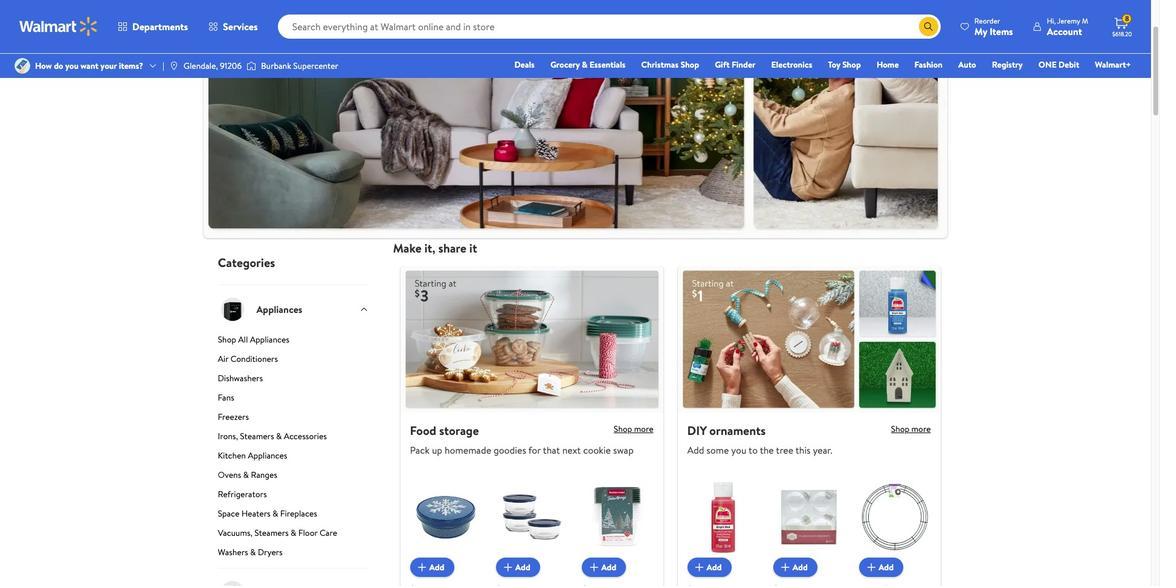 Task type: vqa. For each thing, say whether or not it's contained in the screenshot.
the 'Space Heaters & Fireplaces'
yes



Task type: locate. For each thing, give the bounding box(es) containing it.
1 shop more link from the left
[[614, 423, 654, 438]]

pack up homemade goodies for that next cookie swap
[[410, 443, 634, 457]]

add down floracraft wire wreath form 18 inch green image on the bottom right
[[879, 561, 894, 573]]

add down holiday time 2 pack round plastic blue treat container, snowflake, 7" x 2.6", 43 oz image
[[429, 561, 444, 573]]

steamers for vacuums,
[[255, 527, 289, 539]]

1 horizontal spatial shop more
[[891, 423, 931, 435]]

add button for rubbermaid takealongs 5.2 cup deep square food storage containers, set of 8, blue spruce image
[[582, 558, 626, 577]]

3 add to cart image from the left
[[778, 560, 793, 575]]

swap
[[613, 443, 634, 457]]

washers
[[218, 546, 248, 558]]

add to cart image for diy ornaments
[[778, 560, 793, 575]]

diy ornaments list item
[[670, 265, 948, 586]]

add button down floracraft wire wreath form 18 inch green image on the bottom right
[[859, 558, 904, 577]]

auto
[[958, 59, 976, 71]]

0 horizontal spatial shop more
[[614, 423, 654, 435]]

bath image
[[218, 578, 247, 586]]

how do you want your items?
[[35, 60, 143, 72]]

add to cart image down rubbermaid takealongs 5.2 cup deep square food storage containers, set of 8, blue spruce image
[[587, 560, 601, 575]]

shop
[[228, 31, 246, 44], [681, 59, 699, 71], [842, 59, 861, 71], [218, 333, 236, 345], [614, 423, 632, 435], [891, 423, 910, 435]]

0 horizontal spatial you
[[65, 60, 79, 72]]

steamers
[[240, 430, 274, 442], [255, 527, 289, 539]]

starting at $3. image
[[400, 265, 663, 413]]

1 horizontal spatial  image
[[247, 60, 256, 72]]

dishwashers
[[218, 372, 263, 384]]

add to cart image
[[415, 560, 429, 575], [692, 560, 707, 575], [864, 560, 879, 575]]

add to cart image down anchor hocking glass food storage containers with lids, 2 cup round, set of 3 "image"
[[501, 560, 515, 575]]

1 horizontal spatial you
[[731, 443, 747, 457]]

1 horizontal spatial more
[[912, 423, 931, 435]]

add button
[[410, 558, 454, 577], [496, 558, 540, 577], [582, 558, 626, 577], [687, 558, 732, 577], [773, 558, 818, 577], [859, 558, 904, 577]]

shop all appliances
[[218, 333, 289, 345]]

shop inside shop all appliances link
[[218, 333, 236, 345]]

my
[[975, 24, 987, 38]]

floracraft wire wreath form 18 inch green image
[[859, 481, 931, 553]]

hi,
[[1047, 15, 1056, 26]]

anchor hocking glass food storage containers with lids, 2 cup round, set of 3 image
[[496, 481, 568, 553]]

you right 'do'
[[65, 60, 79, 72]]

 image right | at the left top of the page
[[169, 61, 179, 71]]

shop more inside food storage list item
[[614, 423, 654, 435]]

hi, jeremy m account
[[1047, 15, 1088, 38]]

0 vertical spatial steamers
[[240, 430, 274, 442]]

5 add group from the left
[[773, 481, 845, 586]]

jeremy
[[1057, 15, 1080, 26]]

1 horizontal spatial shop more link
[[891, 423, 931, 438]]

fashion
[[915, 59, 943, 71]]

electronics link
[[766, 58, 818, 71]]

you left the "to"
[[731, 443, 747, 457]]

0 horizontal spatial add to cart image
[[501, 560, 515, 575]]

shop inside toy shop link
[[842, 59, 861, 71]]

holiday time 2 pack round plastic blue treat container, snowflake, 7" x 2.6", 43 oz image
[[410, 481, 482, 553]]

glendale,
[[184, 60, 218, 72]]

2 add to cart image from the left
[[692, 560, 707, 575]]

add
[[687, 443, 704, 457], [429, 561, 444, 573], [515, 561, 530, 573], [601, 561, 616, 573], [707, 561, 722, 573], [793, 561, 808, 573], [879, 561, 894, 573]]

registry link
[[987, 58, 1028, 71]]

8 $618.20
[[1113, 13, 1132, 38]]

2 shop more link from the left
[[891, 423, 931, 438]]

add down rubbermaid takealongs 5.2 cup deep square food storage containers, set of 8, blue spruce image
[[601, 561, 616, 573]]

0 horizontal spatial shop more link
[[614, 423, 654, 438]]

items
[[990, 24, 1013, 38]]

christmas shop
[[641, 59, 699, 71]]

appliances inside shop all appliances link
[[250, 333, 289, 345]]

appliances
[[257, 302, 302, 316], [250, 333, 289, 345], [248, 449, 287, 462]]

add group
[[410, 481, 482, 586], [496, 481, 568, 586], [582, 481, 654, 586], [687, 481, 759, 586], [773, 481, 845, 586], [859, 481, 931, 586]]

0 horizontal spatial more
[[634, 423, 654, 435]]

1 vertical spatial you
[[731, 443, 747, 457]]

account
[[1047, 24, 1082, 38]]

1 add to cart image from the left
[[415, 560, 429, 575]]

shop more inside diy ornaments list item
[[891, 423, 931, 435]]

add button down the apple barrel acrylic craft paint, matte finish, bright red, 2 fl oz image
[[687, 558, 732, 577]]

add to cart image down the apple barrel acrylic craft paint, matte finish, bright red, 2 fl oz image
[[692, 560, 707, 575]]

& right grocery on the top left of the page
[[582, 59, 588, 71]]

2 more from the left
[[912, 423, 931, 435]]

& right ovens
[[243, 469, 249, 481]]

add button down holiday time 2 pack round plastic blue treat container, snowflake, 7" x 2.6", 43 oz image
[[410, 558, 454, 577]]

& left floor
[[291, 527, 296, 539]]

add down holiday time 4pc 80mm christmas clear pet ball accents ornament diy craft image
[[793, 561, 808, 573]]

 image right 91206 at the left top of page
[[247, 60, 256, 72]]

apple barrel acrylic craft paint, matte finish, bright red, 2 fl oz image
[[687, 481, 759, 553]]

vacuums, steamers & floor care link
[[218, 527, 369, 544]]

2 add button from the left
[[496, 558, 540, 577]]

add some you to the tree this year.
[[687, 443, 833, 457]]

you inside diy ornaments list item
[[731, 443, 747, 457]]

grocery & essentials
[[550, 59, 626, 71]]

1 add to cart image from the left
[[501, 560, 515, 575]]

add down the apple barrel acrylic craft paint, matte finish, bright red, 2 fl oz image
[[707, 561, 722, 573]]

fireplaces
[[280, 507, 317, 520]]

your
[[101, 60, 117, 72]]

grocery
[[550, 59, 580, 71]]

kitchen appliances link
[[218, 449, 369, 466]]

appliances inside kitchen appliances link
[[248, 449, 287, 462]]

1 more from the left
[[634, 423, 654, 435]]

finder
[[732, 59, 756, 71]]

list for diy ornaments
[[680, 481, 938, 586]]

add to cart image down holiday time 2 pack round plastic blue treat container, snowflake, 7" x 2.6", 43 oz image
[[415, 560, 429, 575]]

for
[[528, 443, 541, 457]]

1 add group from the left
[[410, 481, 482, 586]]

dishwashers link
[[218, 372, 369, 389]]

gift finder link
[[710, 58, 761, 71]]

departments
[[132, 20, 188, 33]]

food storage list item
[[393, 265, 670, 586]]

how
[[35, 60, 52, 72]]

you
[[65, 60, 79, 72], [731, 443, 747, 457]]

1 add button from the left
[[410, 558, 454, 577]]

make
[[393, 240, 422, 256]]

more
[[634, 423, 654, 435], [912, 423, 931, 435]]

appliances up shop all appliances link on the left
[[257, 302, 302, 316]]

add down anchor hocking glass food storage containers with lids, 2 cup round, set of 3 "image"
[[515, 561, 530, 573]]

shop more
[[614, 423, 654, 435], [891, 423, 931, 435]]

shop inside diy ornaments list item
[[891, 423, 910, 435]]

0 horizontal spatial  image
[[169, 61, 179, 71]]

gift
[[715, 59, 730, 71]]

fashion link
[[909, 58, 948, 71]]

0 horizontal spatial add to cart image
[[415, 560, 429, 575]]

add button down holiday time 4pc 80mm christmas clear pet ball accents ornament diy craft image
[[773, 558, 818, 577]]

steamers up kitchen appliances
[[240, 430, 274, 442]]

toy shop link
[[823, 58, 866, 71]]

4 add button from the left
[[687, 558, 732, 577]]

2 shop more from the left
[[891, 423, 931, 435]]

deals link
[[509, 58, 540, 71]]

steamers up 'dryers'
[[255, 527, 289, 539]]

add to cart image down floracraft wire wreath form 18 inch green image on the bottom right
[[864, 560, 879, 575]]

2 vertical spatial appliances
[[248, 449, 287, 462]]

appliances up ranges
[[248, 449, 287, 462]]

want
[[81, 60, 98, 72]]

0 vertical spatial you
[[65, 60, 79, 72]]

dryers
[[258, 546, 283, 558]]

2 horizontal spatial add to cart image
[[778, 560, 793, 575]]

christmas shop link
[[636, 58, 705, 71]]

steamers for irons,
[[240, 430, 274, 442]]

shop inside shop now link
[[228, 31, 246, 44]]

appliances up 'conditioners'
[[250, 333, 289, 345]]

shop now
[[228, 31, 263, 44]]

add to cart image down holiday time 4pc 80mm christmas clear pet ball accents ornament diy craft image
[[778, 560, 793, 575]]

&
[[582, 59, 588, 71], [276, 430, 282, 442], [243, 469, 249, 481], [273, 507, 278, 520], [291, 527, 296, 539], [250, 546, 256, 558]]

share
[[438, 240, 467, 256]]

add button down rubbermaid takealongs 5.2 cup deep square food storage containers, set of 8, blue spruce image
[[582, 558, 626, 577]]

all
[[238, 333, 248, 345]]

& left 'dryers'
[[250, 546, 256, 558]]

Walmart Site-Wide search field
[[278, 15, 941, 39]]

5 add button from the left
[[773, 558, 818, 577]]

list containing food storage
[[393, 265, 948, 586]]

 image
[[247, 60, 256, 72], [169, 61, 179, 71]]

2 horizontal spatial add to cart image
[[864, 560, 879, 575]]

space
[[218, 507, 240, 520]]

1 shop more from the left
[[614, 423, 654, 435]]

more inside food storage list item
[[634, 423, 654, 435]]

shop more link inside diy ornaments list item
[[891, 423, 931, 438]]

rubbermaid takealongs 5.2 cup deep square food storage containers, set of 8, blue spruce image
[[582, 481, 654, 553]]

more inside diy ornaments list item
[[912, 423, 931, 435]]

0 vertical spatial appliances
[[257, 302, 302, 316]]

food storage
[[410, 422, 479, 438]]

add button down anchor hocking glass food storage containers with lids, 2 cup round, set of 3 "image"
[[496, 558, 540, 577]]

add to cart image
[[501, 560, 515, 575], [587, 560, 601, 575], [778, 560, 793, 575]]

6 add button from the left
[[859, 558, 904, 577]]

some
[[707, 443, 729, 457]]

shop for shop more link in diy ornaments list item
[[891, 423, 910, 435]]

1 vertical spatial appliances
[[250, 333, 289, 345]]

1 vertical spatial steamers
[[255, 527, 289, 539]]

shop more link inside food storage list item
[[614, 423, 654, 438]]

cookie
[[583, 443, 611, 457]]

3 add to cart image from the left
[[864, 560, 879, 575]]

shop inside food storage list item
[[614, 423, 632, 435]]

3 add button from the left
[[582, 558, 626, 577]]

essentials
[[590, 59, 626, 71]]

appliances inside appliances dropdown button
[[257, 302, 302, 316]]

Search search field
[[278, 15, 941, 39]]

91206
[[220, 60, 242, 72]]

fans
[[218, 391, 234, 404]]

list inside diy ornaments list item
[[680, 481, 938, 586]]

food
[[410, 422, 436, 438]]

diy
[[687, 422, 707, 438]]

add button for the apple barrel acrylic craft paint, matte finish, bright red, 2 fl oz image
[[687, 558, 732, 577]]

space heaters & fireplaces link
[[218, 507, 369, 524]]

list
[[393, 265, 948, 586], [403, 481, 661, 586], [680, 481, 938, 586]]

air conditioners
[[218, 353, 278, 365]]

1 horizontal spatial add to cart image
[[587, 560, 601, 575]]

shop more link
[[614, 423, 654, 438], [891, 423, 931, 438]]

add to cart image for diy
[[692, 560, 707, 575]]

goodies
[[494, 443, 526, 457]]

add to cart image inside food storage list item
[[415, 560, 429, 575]]

1 horizontal spatial add to cart image
[[692, 560, 707, 575]]

next
[[562, 443, 581, 457]]

add for holiday time 4pc 80mm christmas clear pet ball accents ornament diy craft image
[[793, 561, 808, 573]]

shop more link for food storage
[[614, 423, 654, 438]]

shop inside christmas shop link
[[681, 59, 699, 71]]

tree
[[776, 443, 794, 457]]

kitchen
[[218, 449, 246, 462]]

list inside food storage list item
[[403, 481, 661, 586]]

 image
[[15, 58, 30, 74]]

add button for holiday time 2 pack round plastic blue treat container, snowflake, 7" x 2.6", 43 oz image
[[410, 558, 454, 577]]



Task type: describe. For each thing, give the bounding box(es) containing it.
 image for burbank supercenter
[[247, 60, 256, 72]]

shop now link
[[218, 28, 273, 47]]

m
[[1082, 15, 1088, 26]]

reorder my items
[[975, 15, 1013, 38]]

freezers link
[[218, 411, 369, 428]]

heaters
[[242, 507, 271, 520]]

holiday time 4pc 80mm christmas clear pet ball accents ornament diy craft image
[[773, 481, 845, 553]]

irons, steamers & accessories link
[[218, 430, 369, 447]]

ranges
[[251, 469, 277, 481]]

shop for shop all appliances link on the left
[[218, 333, 236, 345]]

starting at $1. image
[[678, 265, 941, 413]]

6 add group from the left
[[859, 481, 931, 586]]

deals
[[515, 59, 535, 71]]

irons, steamers & accessories
[[218, 430, 327, 442]]

2 add group from the left
[[496, 481, 568, 586]]

& down freezers link
[[276, 430, 282, 442]]

shop more for diy ornaments
[[891, 423, 931, 435]]

one debit
[[1039, 59, 1079, 71]]

space heaters & fireplaces
[[218, 507, 317, 520]]

toy shop
[[828, 59, 861, 71]]

electronics
[[771, 59, 812, 71]]

registry
[[992, 59, 1023, 71]]

add for anchor hocking glass food storage containers with lids, 2 cup round, set of 3 "image"
[[515, 561, 530, 573]]

ovens & ranges link
[[218, 469, 369, 486]]

diy ornaments
[[687, 422, 766, 438]]

conditioners
[[231, 353, 278, 365]]

make it, share it
[[393, 240, 477, 256]]

refrigerators link
[[218, 488, 369, 505]]

burbank
[[261, 60, 291, 72]]

2 add to cart image from the left
[[587, 560, 601, 575]]

shop all appliances link
[[218, 333, 369, 350]]

3 add group from the left
[[582, 481, 654, 586]]

air conditioners link
[[218, 353, 369, 370]]

appliances button
[[218, 284, 369, 333]]

add for floracraft wire wreath form 18 inch green image on the bottom right
[[879, 561, 894, 573]]

add to cart image for food storage
[[501, 560, 515, 575]]

add for the apple barrel acrylic craft paint, matte finish, bright red, 2 fl oz image
[[707, 561, 722, 573]]

ovens & ranges
[[218, 469, 277, 481]]

add button for holiday time 4pc 80mm christmas clear pet ball accents ornament diy craft image
[[773, 558, 818, 577]]

washers & dryers link
[[218, 546, 369, 568]]

washers & dryers
[[218, 546, 283, 558]]

services button
[[198, 12, 268, 41]]

more for diy ornaments
[[912, 423, 931, 435]]

add for holiday time 2 pack round plastic blue treat container, snowflake, 7" x 2.6", 43 oz image
[[429, 561, 444, 573]]

the
[[760, 443, 774, 457]]

it
[[469, 240, 477, 256]]

home
[[877, 59, 899, 71]]

one debit link
[[1033, 58, 1085, 71]]

add to cart image for food
[[415, 560, 429, 575]]

do
[[54, 60, 63, 72]]

irons,
[[218, 430, 238, 442]]

shop for shop now link
[[228, 31, 246, 44]]

walmart+ link
[[1090, 58, 1137, 71]]

add button for anchor hocking glass food storage containers with lids, 2 cup round, set of 3 "image"
[[496, 558, 540, 577]]

 image for glendale, 91206
[[169, 61, 179, 71]]

homemade
[[445, 443, 491, 457]]

storage
[[439, 422, 479, 438]]

shop for shop more link in the food storage list item
[[614, 423, 632, 435]]

now
[[248, 31, 263, 44]]

one
[[1039, 59, 1057, 71]]

auto link
[[953, 58, 982, 71]]

walmart image
[[19, 17, 98, 36]]

list for food storage
[[403, 481, 661, 586]]

up
[[432, 443, 442, 457]]

search icon image
[[924, 22, 934, 31]]

services
[[223, 20, 258, 33]]

shop more link for diy ornaments
[[891, 423, 931, 438]]

you for want
[[65, 60, 79, 72]]

add button for floracraft wire wreath form 18 inch green image on the bottom right
[[859, 558, 904, 577]]

freezers
[[218, 411, 249, 423]]

year.
[[813, 443, 833, 457]]

it,
[[424, 240, 435, 256]]

floor
[[298, 527, 318, 539]]

supercenter
[[293, 60, 338, 72]]

air
[[218, 353, 229, 365]]

categories
[[218, 254, 275, 271]]

debit
[[1059, 59, 1079, 71]]

shop more for food storage
[[614, 423, 654, 435]]

home link
[[871, 58, 904, 71]]

add for rubbermaid takealongs 5.2 cup deep square food storage containers, set of 8, blue spruce image
[[601, 561, 616, 573]]

ornaments
[[709, 422, 766, 438]]

kitchen appliances
[[218, 449, 287, 462]]

add down diy
[[687, 443, 704, 457]]

more for food storage
[[634, 423, 654, 435]]

refrigerators
[[218, 488, 267, 500]]

toy
[[828, 59, 840, 71]]

$618.20
[[1113, 30, 1132, 38]]

items?
[[119, 60, 143, 72]]

vacuums, steamers & floor care
[[218, 527, 337, 539]]

reorder
[[975, 15, 1000, 26]]

glendale, 91206
[[184, 60, 242, 72]]

fans link
[[218, 391, 369, 408]]

care
[[320, 527, 337, 539]]

gift finder
[[715, 59, 756, 71]]

|
[[163, 60, 164, 72]]

& right heaters
[[273, 507, 278, 520]]

you for to
[[731, 443, 747, 457]]

4 add group from the left
[[687, 481, 759, 586]]



